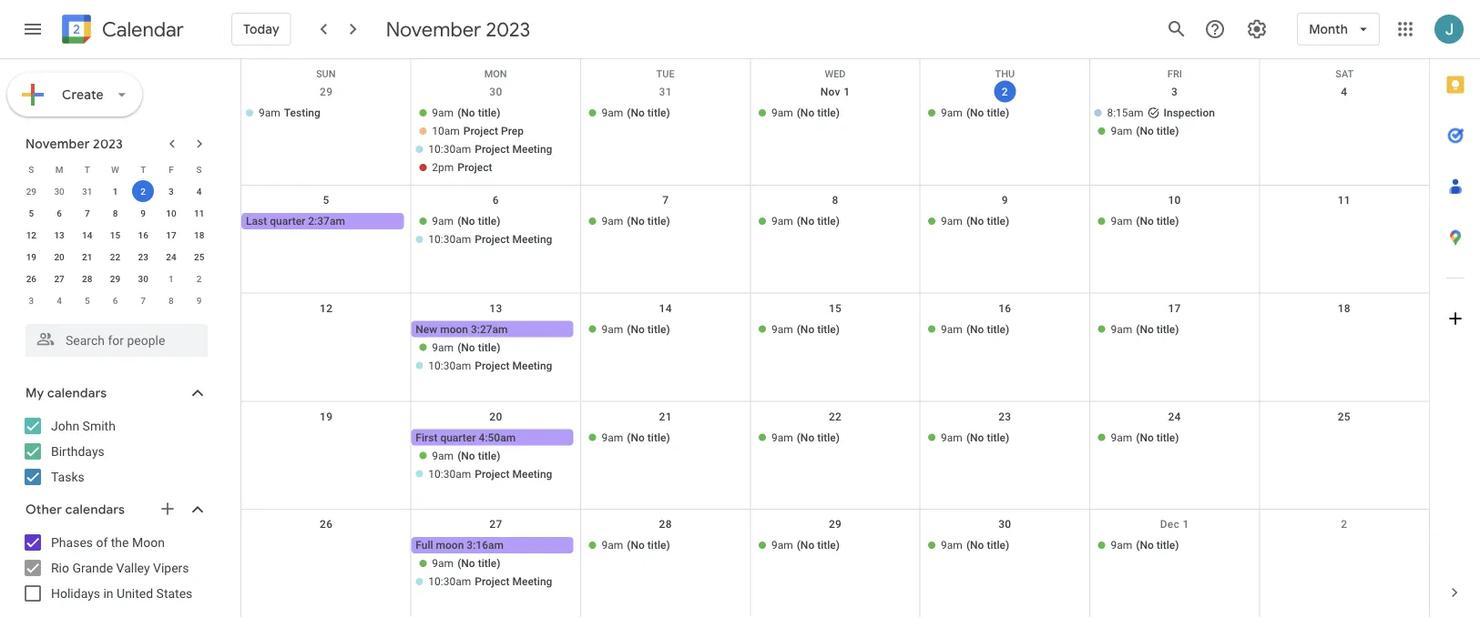 Task type: describe. For each thing, give the bounding box(es) containing it.
today
[[243, 21, 279, 37]]

in
[[103, 586, 113, 601]]

my
[[26, 385, 44, 402]]

december 6 element
[[104, 290, 126, 311]]

2 cell
[[129, 180, 157, 202]]

december 2 element
[[188, 268, 210, 290]]

cell containing new moon 3:27am
[[411, 321, 581, 376]]

20 inside "element"
[[54, 251, 64, 262]]

full
[[416, 539, 433, 552]]

3:16am
[[467, 539, 504, 552]]

8 for sun
[[832, 194, 838, 207]]

holidays in united states
[[51, 586, 192, 601]]

11 for sun
[[1338, 194, 1351, 207]]

other
[[26, 502, 62, 518]]

25 element
[[188, 246, 210, 268]]

10am
[[432, 125, 460, 138]]

10:30am project meeting for 13
[[428, 359, 552, 372]]

cell containing 8:15am
[[1090, 105, 1259, 178]]

15 inside 'element'
[[110, 230, 120, 240]]

john smith
[[51, 419, 116, 434]]

prep
[[501, 125, 524, 138]]

last quarter 2:37am
[[246, 215, 345, 228]]

october 30 element
[[48, 180, 70, 202]]

full moon 3:16am button
[[411, 538, 574, 554]]

18 element
[[188, 224, 210, 246]]

8 for november 2023
[[113, 208, 118, 219]]

grid containing 2
[[240, 59, 1429, 618]]

calendars for other calendars
[[65, 502, 125, 518]]

birthdays
[[51, 444, 104, 459]]

dec
[[1160, 518, 1180, 531]]

27 for 1
[[54, 273, 64, 284]]

sun
[[316, 68, 336, 80]]

14 element
[[76, 224, 98, 246]]

13 inside row group
[[54, 230, 64, 240]]

10:30am project meeting for 27
[[428, 576, 552, 589]]

the
[[111, 535, 129, 550]]

project down new moon 3:27am button
[[475, 359, 510, 372]]

19 inside grid
[[320, 410, 333, 423]]

dec 1
[[1160, 518, 1189, 531]]

27 for dec 1
[[489, 518, 502, 531]]

2pm
[[432, 161, 454, 174]]

0 horizontal spatial november
[[26, 136, 90, 152]]

december 5 element
[[76, 290, 98, 311]]

25 inside grid
[[1338, 410, 1351, 423]]

create
[[62, 87, 104, 103]]

23 element
[[132, 246, 154, 268]]

row containing 29
[[17, 180, 213, 202]]

create button
[[7, 73, 142, 117]]

smith
[[83, 419, 116, 434]]

12 element
[[20, 224, 42, 246]]

1 vertical spatial 2023
[[93, 136, 123, 152]]

calendar element
[[58, 11, 184, 51]]

14 inside 14 element
[[82, 230, 92, 240]]

20 inside grid
[[489, 410, 502, 423]]

w
[[111, 164, 119, 175]]

10:30am for 30
[[428, 143, 471, 156]]

13 inside grid
[[489, 302, 502, 315]]

1 t from the left
[[84, 164, 90, 175]]

23 inside row group
[[138, 251, 148, 262]]

10 for sun
[[1168, 194, 1181, 207]]

1 horizontal spatial november
[[386, 16, 481, 42]]

2pm project
[[432, 161, 492, 174]]

2:37am
[[308, 215, 345, 228]]

8 inside row
[[169, 295, 174, 306]]

2 10:30am project meeting from the top
[[428, 233, 552, 246]]

6 for november 2023
[[57, 208, 62, 219]]

new
[[416, 323, 437, 336]]

john
[[51, 419, 79, 434]]

10:30am project meeting for 20
[[428, 468, 552, 480]]

17 element
[[160, 224, 182, 246]]

thu
[[995, 68, 1015, 80]]

6 for sun
[[493, 194, 499, 207]]

row containing 3
[[17, 290, 213, 311]]

project left prep on the left of the page
[[463, 125, 498, 138]]

1 horizontal spatial november 2023
[[386, 16, 530, 42]]

moon for new
[[440, 323, 468, 336]]

mon
[[484, 68, 507, 80]]

29 element
[[104, 268, 126, 290]]

28 for dec 1
[[659, 518, 672, 531]]

row group containing 29
[[17, 180, 213, 311]]

vipers
[[153, 561, 189, 576]]

row containing sun
[[241, 59, 1429, 80]]

5 for sun
[[323, 194, 329, 207]]

18 inside grid
[[1338, 302, 1351, 315]]

main drawer image
[[22, 18, 44, 40]]

new moon 3:27am button
[[411, 321, 574, 338]]

1 vertical spatial november 2023
[[26, 136, 123, 152]]

2 10:30am from the top
[[428, 233, 471, 246]]

17 inside grid
[[1168, 302, 1181, 315]]

7 inside row
[[141, 295, 146, 306]]

3 for nov 1
[[1171, 86, 1178, 98]]

3:27am
[[471, 323, 508, 336]]

states
[[156, 586, 192, 601]]

new moon 3:27am
[[416, 323, 508, 336]]

phases of the moon
[[51, 535, 165, 550]]

3 for 1
[[169, 186, 174, 197]]

9 for sun
[[1002, 194, 1008, 207]]

month
[[1309, 21, 1348, 37]]

10 for november 2023
[[166, 208, 176, 219]]

last
[[246, 215, 267, 228]]

my calendars list
[[4, 412, 226, 492]]

inspection
[[1164, 107, 1215, 119]]

2, today element
[[132, 180, 154, 202]]

11 element
[[188, 202, 210, 224]]

holidays
[[51, 586, 100, 601]]

2 t from the left
[[140, 164, 146, 175]]

first quarter 4:50am
[[416, 431, 516, 444]]

1 inside 'element'
[[169, 273, 174, 284]]

moon for full
[[436, 539, 464, 552]]

row containing 2
[[241, 77, 1429, 186]]

other calendars
[[26, 502, 125, 518]]

tasks
[[51, 470, 84, 485]]

12 inside row group
[[26, 230, 36, 240]]

last quarter 2:37am button
[[241, 213, 404, 229]]



Task type: vqa. For each thing, say whether or not it's contained in the screenshot.
'19' element
yes



Task type: locate. For each thing, give the bounding box(es) containing it.
0 vertical spatial 28
[[82, 273, 92, 284]]

title)
[[478, 107, 500, 119], [647, 107, 670, 119], [817, 107, 840, 119], [987, 107, 1009, 119], [1156, 125, 1179, 138], [478, 215, 500, 228], [647, 215, 670, 228], [817, 215, 840, 228], [987, 215, 1009, 228], [1156, 215, 1179, 228], [647, 323, 670, 336], [817, 323, 840, 336], [987, 323, 1009, 336], [1156, 323, 1179, 336], [478, 341, 500, 354], [647, 431, 670, 444], [817, 431, 840, 444], [987, 431, 1009, 444], [1156, 431, 1179, 444], [478, 449, 500, 462], [647, 539, 670, 552], [817, 539, 840, 552], [987, 539, 1009, 552], [1156, 539, 1179, 552], [478, 558, 500, 570]]

10 inside grid
[[1168, 194, 1181, 207]]

5 for november 2023
[[29, 208, 34, 219]]

2 inside cell
[[141, 186, 146, 197]]

grid
[[240, 59, 1429, 618]]

0 vertical spatial 9
[[1002, 194, 1008, 207]]

1 horizontal spatial 27
[[489, 518, 502, 531]]

10:30am for 20
[[428, 468, 471, 480]]

first
[[416, 431, 438, 444]]

10am project prep
[[432, 125, 524, 138]]

5 down 28 element
[[85, 295, 90, 306]]

10:30am down 2pm
[[428, 233, 471, 246]]

20 down 13 element on the top left
[[54, 251, 64, 262]]

s up october 29 element
[[29, 164, 34, 175]]

other calendars button
[[4, 495, 226, 525]]

settings menu image
[[1246, 18, 1268, 40]]

november 2023 grid
[[17, 158, 213, 311]]

0 horizontal spatial 19
[[26, 251, 36, 262]]

10:30am inside row
[[428, 143, 471, 156]]

0 horizontal spatial 15
[[110, 230, 120, 240]]

1 horizontal spatial 5
[[85, 295, 90, 306]]

1 horizontal spatial 20
[[489, 410, 502, 423]]

0 horizontal spatial 17
[[166, 230, 176, 240]]

9am testing
[[259, 107, 320, 119]]

2 horizontal spatial 9
[[1002, 194, 1008, 207]]

3 down 26 "element"
[[29, 295, 34, 306]]

1 horizontal spatial 25
[[1338, 410, 1351, 423]]

None search field
[[0, 317, 226, 357]]

4:50am
[[479, 431, 516, 444]]

12 down 2:37am
[[320, 302, 333, 315]]

1 right dec
[[1183, 518, 1189, 531]]

1 horizontal spatial 3
[[169, 186, 174, 197]]

united
[[117, 586, 153, 601]]

31 for nov 1
[[659, 86, 672, 98]]

1 vertical spatial 3
[[169, 186, 174, 197]]

7 for sun
[[662, 194, 669, 207]]

6 down 10am project prep
[[493, 194, 499, 207]]

3
[[1171, 86, 1178, 98], [169, 186, 174, 197], [29, 295, 34, 306]]

16 inside 16 "element"
[[138, 230, 148, 240]]

my calendars button
[[4, 379, 226, 408]]

2 horizontal spatial 3
[[1171, 86, 1178, 98]]

12 inside grid
[[320, 302, 333, 315]]

november 2023 up mon
[[386, 16, 530, 42]]

0 vertical spatial 21
[[82, 251, 92, 262]]

meeting for 20
[[512, 468, 552, 480]]

0 horizontal spatial 4
[[57, 295, 62, 306]]

0 vertical spatial 6
[[493, 194, 499, 207]]

calendar heading
[[98, 17, 184, 42]]

30 inside "element"
[[54, 186, 64, 197]]

0 horizontal spatial 21
[[82, 251, 92, 262]]

4 for nov 1
[[1341, 86, 1347, 98]]

29
[[320, 86, 333, 98], [26, 186, 36, 197], [110, 273, 120, 284], [829, 518, 842, 531]]

1 vertical spatial 27
[[489, 518, 502, 531]]

project down full moon 3:16am button
[[475, 576, 510, 589]]

1 horizontal spatial 23
[[998, 410, 1011, 423]]

6 down "october 30" "element"
[[57, 208, 62, 219]]

31 inside row group
[[82, 186, 92, 197]]

grande
[[72, 561, 113, 576]]

1 horizontal spatial 13
[[489, 302, 502, 315]]

3 meeting from the top
[[512, 359, 552, 372]]

1 vertical spatial 19
[[320, 410, 333, 423]]

0 horizontal spatial 10
[[166, 208, 176, 219]]

2 inside "element"
[[197, 273, 202, 284]]

t
[[84, 164, 90, 175], [140, 164, 146, 175]]

31 for 1
[[82, 186, 92, 197]]

0 vertical spatial 15
[[110, 230, 120, 240]]

26 for dec 1
[[320, 518, 333, 531]]

17
[[166, 230, 176, 240], [1168, 302, 1181, 315]]

0 vertical spatial 2023
[[486, 16, 530, 42]]

0 vertical spatial 16
[[138, 230, 148, 240]]

5 inside grid
[[323, 194, 329, 207]]

0 horizontal spatial 3
[[29, 295, 34, 306]]

1 right nov
[[844, 86, 850, 98]]

1 vertical spatial 16
[[998, 302, 1011, 315]]

november 2023
[[386, 16, 530, 42], [26, 136, 123, 152]]

9 for november 2023
[[141, 208, 146, 219]]

20 up 4:50am
[[489, 410, 502, 423]]

quarter inside cell
[[440, 431, 476, 444]]

11 for november 2023
[[194, 208, 204, 219]]

1 horizontal spatial 16
[[998, 302, 1011, 315]]

1 vertical spatial 10
[[166, 208, 176, 219]]

31 down tue
[[659, 86, 672, 98]]

6 down 29 'element'
[[113, 295, 118, 306]]

6 inside grid
[[493, 194, 499, 207]]

19 element
[[20, 246, 42, 268]]

28 inside grid
[[659, 518, 672, 531]]

1 s from the left
[[29, 164, 34, 175]]

21 element
[[76, 246, 98, 268]]

2 vertical spatial 7
[[141, 295, 146, 306]]

1 vertical spatial 14
[[659, 302, 672, 315]]

1 horizontal spatial 31
[[659, 86, 672, 98]]

1 vertical spatial 26
[[320, 518, 333, 531]]

0 horizontal spatial 9
[[141, 208, 146, 219]]

10:30am down full moon 3:16am
[[428, 576, 471, 589]]

december 8 element
[[160, 290, 182, 311]]

11
[[1338, 194, 1351, 207], [194, 208, 204, 219]]

sat
[[1335, 68, 1354, 80]]

16
[[138, 230, 148, 240], [998, 302, 1011, 315]]

1 vertical spatial quarter
[[440, 431, 476, 444]]

1 horizontal spatial 11
[[1338, 194, 1351, 207]]

24 element
[[160, 246, 182, 268]]

8 inside grid
[[832, 194, 838, 207]]

project right 2pm
[[458, 161, 492, 174]]

26 element
[[20, 268, 42, 290]]

0 vertical spatial 10
[[1168, 194, 1181, 207]]

13
[[54, 230, 64, 240], [489, 302, 502, 315]]

1 vertical spatial 23
[[998, 410, 1011, 423]]

0 vertical spatial 25
[[194, 251, 204, 262]]

project down the first quarter 4:50am button
[[475, 468, 510, 480]]

first quarter 4:50am button
[[411, 429, 574, 446]]

10:30am down 10am
[[428, 143, 471, 156]]

6
[[493, 194, 499, 207], [57, 208, 62, 219], [113, 295, 118, 306]]

row containing s
[[17, 158, 213, 180]]

16 element
[[132, 224, 154, 246]]

1 vertical spatial 7
[[85, 208, 90, 219]]

quarter right last
[[270, 215, 305, 228]]

7 inside grid
[[662, 194, 669, 207]]

17 inside "17" element
[[166, 230, 176, 240]]

3 inside grid
[[1171, 86, 1178, 98]]

1 horizontal spatial 10
[[1168, 194, 1181, 207]]

quarter for 2:37am
[[270, 215, 305, 228]]

0 horizontal spatial 20
[[54, 251, 64, 262]]

28 element
[[76, 268, 98, 290]]

of
[[96, 535, 108, 550]]

quarter right first
[[440, 431, 476, 444]]

22 inside grid
[[829, 410, 842, 423]]

0 vertical spatial november
[[386, 16, 481, 42]]

december 9 element
[[188, 290, 210, 311]]

26 for 1
[[26, 273, 36, 284]]

21
[[82, 251, 92, 262], [659, 410, 672, 423]]

4 meeting from the top
[[512, 468, 552, 480]]

wed
[[825, 68, 846, 80]]

0 vertical spatial 8
[[832, 194, 838, 207]]

20
[[54, 251, 64, 262], [489, 410, 502, 423]]

1 horizontal spatial 9
[[197, 295, 202, 306]]

fri
[[1168, 68, 1182, 80]]

29 inside 'element'
[[110, 273, 120, 284]]

21 inside row group
[[82, 251, 92, 262]]

30 element
[[132, 268, 154, 290]]

t up 2 cell
[[140, 164, 146, 175]]

meeting for 27
[[512, 576, 552, 589]]

valley
[[116, 561, 150, 576]]

10:30am project meeting down 2pm project
[[428, 233, 552, 246]]

22 element
[[104, 246, 126, 268]]

15 inside grid
[[829, 302, 842, 315]]

10 up "17" element
[[166, 208, 176, 219]]

november 2023 up the m
[[26, 136, 123, 152]]

28 for 1
[[82, 273, 92, 284]]

8:15am
[[1107, 107, 1144, 119]]

calendars up of
[[65, 502, 125, 518]]

5 down october 29 element
[[29, 208, 34, 219]]

october 31 element
[[76, 180, 98, 202]]

tue
[[656, 68, 675, 80]]

calendars for my calendars
[[47, 385, 107, 402]]

calendar
[[102, 17, 184, 42]]

0 vertical spatial 31
[[659, 86, 672, 98]]

10:30am for 13
[[428, 359, 471, 372]]

24 inside 24 element
[[166, 251, 176, 262]]

t up the october 31 element
[[84, 164, 90, 175]]

24
[[166, 251, 176, 262], [1168, 410, 1181, 423]]

month button
[[1297, 7, 1380, 51]]

rio grande valley vipers
[[51, 561, 189, 576]]

(no
[[457, 107, 475, 119], [627, 107, 645, 119], [797, 107, 814, 119], [966, 107, 984, 119], [1136, 125, 1154, 138], [457, 215, 475, 228], [627, 215, 645, 228], [797, 215, 814, 228], [966, 215, 984, 228], [1136, 215, 1154, 228], [627, 323, 645, 336], [797, 323, 814, 336], [966, 323, 984, 336], [1136, 323, 1154, 336], [457, 341, 475, 354], [627, 431, 645, 444], [797, 431, 814, 444], [966, 431, 984, 444], [1136, 431, 1154, 444], [457, 449, 475, 462], [627, 539, 645, 552], [797, 539, 814, 552], [966, 539, 984, 552], [1136, 539, 1154, 552], [457, 558, 475, 570]]

0 vertical spatial 26
[[26, 273, 36, 284]]

meeting for 13
[[512, 359, 552, 372]]

1 vertical spatial 5
[[29, 208, 34, 219]]

1 horizontal spatial 6
[[113, 295, 118, 306]]

0 horizontal spatial 14
[[82, 230, 92, 240]]

10
[[1168, 194, 1181, 207], [166, 208, 176, 219]]

24 inside grid
[[1168, 410, 1181, 423]]

16 inside grid
[[998, 302, 1011, 315]]

moon
[[132, 535, 165, 550]]

10:30am
[[428, 143, 471, 156], [428, 233, 471, 246], [428, 359, 471, 372], [428, 468, 471, 480], [428, 576, 471, 589]]

13 up new moon 3:27am button
[[489, 302, 502, 315]]

0 horizontal spatial 28
[[82, 273, 92, 284]]

calendars
[[47, 385, 107, 402], [65, 502, 125, 518]]

nov 1
[[820, 86, 850, 98]]

2 horizontal spatial 4
[[1341, 86, 1347, 98]]

0 horizontal spatial 13
[[54, 230, 64, 240]]

4 inside grid
[[1341, 86, 1347, 98]]

1 down w
[[113, 186, 118, 197]]

2023 up w
[[93, 136, 123, 152]]

3 down fri
[[1171, 86, 1178, 98]]

10:30am project meeting down full moon 3:16am button
[[428, 576, 552, 589]]

22
[[110, 251, 120, 262], [829, 410, 842, 423]]

1
[[844, 86, 850, 98], [113, 186, 118, 197], [169, 273, 174, 284], [1183, 518, 1189, 531]]

13 up 20 "element"
[[54, 230, 64, 240]]

1 vertical spatial 18
[[1338, 302, 1351, 315]]

october 29 element
[[20, 180, 42, 202]]

0 horizontal spatial 27
[[54, 273, 64, 284]]

1 meeting from the top
[[512, 143, 552, 156]]

13 element
[[48, 224, 70, 246]]

row
[[241, 59, 1429, 80], [241, 77, 1429, 186], [17, 158, 213, 180], [17, 180, 213, 202], [241, 186, 1429, 294], [17, 202, 213, 224], [17, 224, 213, 246], [17, 246, 213, 268], [17, 268, 213, 290], [17, 290, 213, 311], [241, 294, 1429, 402], [241, 402, 1429, 510], [241, 510, 1429, 618]]

my calendars
[[26, 385, 107, 402]]

meeting for 30
[[512, 143, 552, 156]]

4 10:30am from the top
[[428, 468, 471, 480]]

10:30am project meeting down the first quarter 4:50am button
[[428, 468, 552, 480]]

28 inside row group
[[82, 273, 92, 284]]

4 10:30am project meeting from the top
[[428, 468, 552, 480]]

0 horizontal spatial 23
[[138, 251, 148, 262]]

27 up full moon 3:16am button
[[489, 518, 502, 531]]

11 inside 'november 2023' 'grid'
[[194, 208, 204, 219]]

0 vertical spatial 23
[[138, 251, 148, 262]]

20 element
[[48, 246, 70, 268]]

0 vertical spatial 3
[[1171, 86, 1178, 98]]

1 10:30am from the top
[[428, 143, 471, 156]]

meeting
[[512, 143, 552, 156], [512, 233, 552, 246], [512, 359, 552, 372], [512, 468, 552, 480], [512, 576, 552, 589]]

quarter for 4:50am
[[440, 431, 476, 444]]

5 10:30am from the top
[[428, 576, 471, 589]]

november
[[386, 16, 481, 42], [26, 136, 90, 152]]

2 vertical spatial 4
[[57, 295, 62, 306]]

10:30am down new moon 3:27am
[[428, 359, 471, 372]]

today button
[[231, 7, 291, 51]]

0 vertical spatial 22
[[110, 251, 120, 262]]

19 inside 'november 2023' 'grid'
[[26, 251, 36, 262]]

0 horizontal spatial 6
[[57, 208, 62, 219]]

3 down 'f'
[[169, 186, 174, 197]]

4 down 27 element
[[57, 295, 62, 306]]

Search for people text field
[[36, 324, 197, 357]]

2023 up mon
[[486, 16, 530, 42]]

moon right full
[[436, 539, 464, 552]]

5 meeting from the top
[[512, 576, 552, 589]]

10:30am project meeting for 30
[[428, 143, 552, 156]]

december 4 element
[[48, 290, 70, 311]]

23
[[138, 251, 148, 262], [998, 410, 1011, 423]]

2 s from the left
[[196, 164, 202, 175]]

27 element
[[48, 268, 70, 290]]

10 inside 'november 2023' 'grid'
[[166, 208, 176, 219]]

26 inside grid
[[320, 518, 333, 531]]

1 vertical spatial calendars
[[65, 502, 125, 518]]

8
[[832, 194, 838, 207], [113, 208, 118, 219], [169, 295, 174, 306]]

1 vertical spatial 4
[[197, 186, 202, 197]]

s right 'f'
[[196, 164, 202, 175]]

10:30am project meeting down 3:27am
[[428, 359, 552, 372]]

9 inside grid
[[1002, 194, 1008, 207]]

tab list
[[1430, 59, 1480, 567]]

23 inside grid
[[998, 410, 1011, 423]]

12 up 19 element on the top left of the page
[[26, 230, 36, 240]]

31 inside grid
[[659, 86, 672, 98]]

3 10:30am from the top
[[428, 359, 471, 372]]

row group
[[17, 180, 213, 311]]

cell containing full moon 3:16am
[[411, 538, 581, 592]]

2 meeting from the top
[[512, 233, 552, 246]]

1 vertical spatial 28
[[659, 518, 672, 531]]

3 10:30am project meeting from the top
[[428, 359, 552, 372]]

5
[[323, 194, 329, 207], [29, 208, 34, 219], [85, 295, 90, 306]]

1 vertical spatial 8
[[113, 208, 118, 219]]

s
[[29, 164, 34, 175], [196, 164, 202, 175]]

14 inside grid
[[659, 302, 672, 315]]

28
[[82, 273, 92, 284], [659, 518, 672, 531]]

0 vertical spatial 17
[[166, 230, 176, 240]]

1 horizontal spatial 19
[[320, 410, 333, 423]]

5 10:30am project meeting from the top
[[428, 576, 552, 589]]

cell containing first quarter 4:50am
[[411, 429, 581, 484]]

project down 10am project prep
[[475, 143, 510, 156]]

26 inside 26 "element"
[[26, 273, 36, 284]]

15 element
[[104, 224, 126, 246]]

rio
[[51, 561, 69, 576]]

11 inside grid
[[1338, 194, 1351, 207]]

phases
[[51, 535, 93, 550]]

10:30am for 27
[[428, 576, 471, 589]]

4 down "sat"
[[1341, 86, 1347, 98]]

moon
[[440, 323, 468, 336], [436, 539, 464, 552]]

add other calendars image
[[158, 500, 177, 518]]

0 horizontal spatial 25
[[194, 251, 204, 262]]

1 vertical spatial 9
[[141, 208, 146, 219]]

1 horizontal spatial 2023
[[486, 16, 530, 42]]

other calendars list
[[4, 528, 226, 608]]

10 element
[[160, 202, 182, 224]]

27 down 20 "element"
[[54, 273, 64, 284]]

1 vertical spatial november
[[26, 136, 90, 152]]

december 1 element
[[160, 268, 182, 290]]

12
[[26, 230, 36, 240], [320, 302, 333, 315]]

0 vertical spatial moon
[[440, 323, 468, 336]]

1 vertical spatial 13
[[489, 302, 502, 315]]

9am (no title)
[[432, 107, 500, 119], [602, 107, 670, 119], [771, 107, 840, 119], [941, 107, 1009, 119], [1111, 125, 1179, 138], [432, 215, 500, 228], [602, 215, 670, 228], [771, 215, 840, 228], [941, 215, 1009, 228], [1111, 215, 1179, 228], [602, 323, 670, 336], [771, 323, 840, 336], [941, 323, 1009, 336], [1111, 323, 1179, 336], [432, 341, 500, 354], [602, 431, 670, 444], [771, 431, 840, 444], [941, 431, 1009, 444], [1111, 431, 1179, 444], [432, 449, 500, 462], [602, 539, 670, 552], [771, 539, 840, 552], [941, 539, 1009, 552], [1111, 539, 1179, 552], [432, 558, 500, 570]]

1 vertical spatial 22
[[829, 410, 842, 423]]

project
[[463, 125, 498, 138], [475, 143, 510, 156], [458, 161, 492, 174], [475, 233, 510, 246], [475, 359, 510, 372], [475, 468, 510, 480], [475, 576, 510, 589]]

0 vertical spatial 5
[[323, 194, 329, 207]]

0 vertical spatial quarter
[[270, 215, 305, 228]]

25 inside row group
[[194, 251, 204, 262]]

0 horizontal spatial 12
[[26, 230, 36, 240]]

1 vertical spatial 21
[[659, 410, 672, 423]]

0 horizontal spatial 2023
[[93, 136, 123, 152]]

27
[[54, 273, 64, 284], [489, 518, 502, 531]]

cell
[[411, 105, 581, 178], [1090, 105, 1259, 178], [411, 213, 581, 249], [241, 321, 411, 376], [411, 321, 581, 376], [241, 429, 411, 484], [411, 429, 581, 484], [241, 538, 411, 592], [411, 538, 581, 592]]

27 inside 27 element
[[54, 273, 64, 284]]

1 10:30am project meeting from the top
[[428, 143, 552, 156]]

5 up 2:37am
[[323, 194, 329, 207]]

meeting inside row
[[512, 143, 552, 156]]

0 vertical spatial calendars
[[47, 385, 107, 402]]

10:30am project meeting down 10am project prep
[[428, 143, 552, 156]]

december 7 element
[[132, 290, 154, 311]]

project down 2pm project
[[475, 233, 510, 246]]

2 vertical spatial 3
[[29, 295, 34, 306]]

nov
[[820, 86, 841, 98]]

0 horizontal spatial s
[[29, 164, 34, 175]]

1 vertical spatial 24
[[1168, 410, 1181, 423]]

19
[[26, 251, 36, 262], [320, 410, 333, 423]]

1 horizontal spatial t
[[140, 164, 146, 175]]

0 vertical spatial 4
[[1341, 86, 1347, 98]]

2023
[[486, 16, 530, 42], [93, 136, 123, 152]]

0 horizontal spatial t
[[84, 164, 90, 175]]

quarter
[[270, 215, 305, 228], [440, 431, 476, 444]]

0 horizontal spatial 7
[[85, 208, 90, 219]]

1 up "december 8" element in the left of the page
[[169, 273, 174, 284]]

3 inside 'december 3' element
[[29, 295, 34, 306]]

7
[[662, 194, 669, 207], [85, 208, 90, 219], [141, 295, 146, 306]]

9
[[1002, 194, 1008, 207], [141, 208, 146, 219], [197, 295, 202, 306]]

4 for 1
[[197, 186, 202, 197]]

1 horizontal spatial s
[[196, 164, 202, 175]]

10:30am down "first quarter 4:50am"
[[428, 468, 471, 480]]

14
[[82, 230, 92, 240], [659, 302, 672, 315]]

0 vertical spatial 14
[[82, 230, 92, 240]]

0 vertical spatial 19
[[26, 251, 36, 262]]

1 vertical spatial 20
[[489, 410, 502, 423]]

4
[[1341, 86, 1347, 98], [197, 186, 202, 197], [57, 295, 62, 306]]

0 horizontal spatial quarter
[[270, 215, 305, 228]]

2
[[1002, 85, 1008, 98], [141, 186, 146, 197], [197, 273, 202, 284], [1341, 518, 1347, 531]]

moon right new
[[440, 323, 468, 336]]

0 vertical spatial 18
[[194, 230, 204, 240]]

m
[[55, 164, 63, 175]]

1 horizontal spatial 26
[[320, 518, 333, 531]]

30
[[489, 86, 502, 98], [54, 186, 64, 197], [138, 273, 148, 284], [998, 518, 1011, 531]]

full moon 3:16am
[[416, 539, 504, 552]]

4 up '11' element in the left of the page
[[197, 186, 202, 197]]

2 vertical spatial 5
[[85, 295, 90, 306]]

calendars up "john smith"
[[47, 385, 107, 402]]

10 down inspection
[[1168, 194, 1181, 207]]

22 inside row group
[[110, 251, 120, 262]]

6 inside row
[[113, 295, 118, 306]]

27 inside grid
[[489, 518, 502, 531]]

1 horizontal spatial 8
[[169, 295, 174, 306]]

0 horizontal spatial 11
[[194, 208, 204, 219]]

december 3 element
[[20, 290, 42, 311]]

21 inside grid
[[659, 410, 672, 423]]

31 right "october 30" "element"
[[82, 186, 92, 197]]

18 inside 'november 2023' 'grid'
[[194, 230, 204, 240]]

25
[[194, 251, 204, 262], [1338, 410, 1351, 423]]

7 for november 2023
[[85, 208, 90, 219]]

26
[[26, 273, 36, 284], [320, 518, 333, 531]]

f
[[169, 164, 174, 175]]

1 vertical spatial 15
[[829, 302, 842, 315]]

testing
[[284, 107, 320, 119]]



